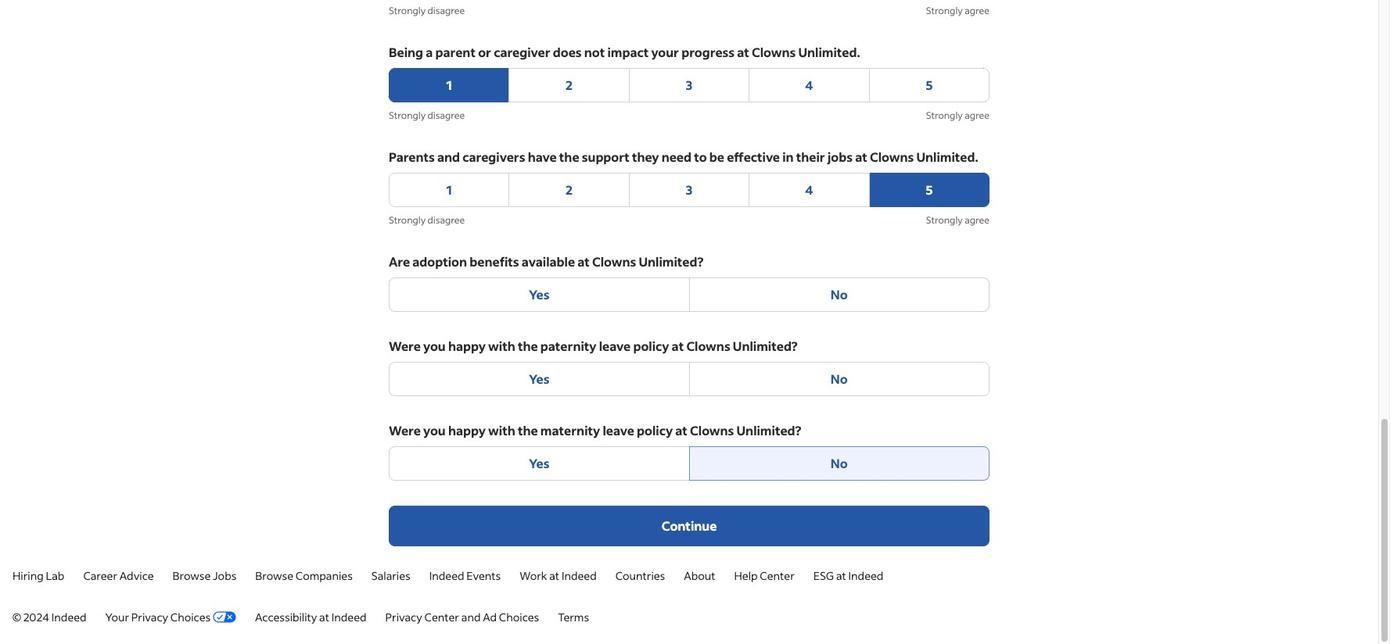Task type: locate. For each thing, give the bounding box(es) containing it.
yes for paternity
[[529, 371, 550, 387]]

leave right paternity
[[599, 338, 631, 355]]

group for clowns
[[389, 278, 990, 312]]

choices down browse jobs link
[[170, 610, 211, 625]]

1 with from the top
[[488, 338, 516, 355]]

2 2 button from the top
[[509, 173, 630, 207]]

browse
[[173, 569, 211, 584], [255, 569, 294, 584]]

2024
[[23, 610, 49, 625]]

1 vertical spatial 4 button
[[749, 173, 870, 207]]

0 vertical spatial agree
[[965, 5, 990, 16]]

3 button down parents and caregivers have the support they need to be effective in their jobs at clowns unlimited. at the top of page
[[629, 173, 750, 207]]

are adoption benefits available at clowns unlimited?
[[389, 254, 704, 270]]

2 for does
[[566, 77, 573, 93]]

indeed right 2024 at the bottom left of page
[[51, 610, 87, 625]]

1
[[446, 77, 452, 93], [446, 182, 452, 198]]

strongly disagree up a
[[389, 5, 465, 16]]

browse left jobs
[[173, 569, 211, 584]]

0 vertical spatial 2
[[566, 77, 573, 93]]

2 browse from the left
[[255, 569, 294, 584]]

1 vertical spatial leave
[[603, 423, 635, 439]]

a
[[426, 44, 433, 60]]

no
[[831, 286, 848, 303], [831, 371, 848, 387], [831, 456, 848, 472]]

1 vertical spatial with
[[488, 423, 516, 439]]

work at indeed link
[[520, 569, 597, 584]]

indeed for accessibility at indeed
[[332, 610, 367, 625]]

progress
[[682, 44, 735, 60]]

2 4 from the top
[[806, 182, 814, 198]]

yes for clowns
[[529, 286, 550, 303]]

0 horizontal spatial and
[[437, 149, 460, 165]]

0 vertical spatial were
[[389, 338, 421, 355]]

happy for paternity
[[448, 338, 486, 355]]

1 2 from the top
[[566, 77, 573, 93]]

yes button down paternity
[[389, 362, 690, 397]]

no for were you happy with the paternity leave policy at clowns unlimited?
[[831, 371, 848, 387]]

no button
[[689, 278, 990, 312], [689, 362, 990, 397], [689, 447, 990, 481]]

and
[[437, 149, 460, 165], [462, 610, 481, 625]]

0 vertical spatial center
[[760, 569, 795, 584]]

1 horizontal spatial privacy
[[386, 610, 422, 625]]

1 5 from the top
[[926, 77, 933, 93]]

1 no button from the top
[[689, 278, 990, 312]]

0 vertical spatial no
[[831, 286, 848, 303]]

were
[[389, 338, 421, 355], [389, 423, 421, 439]]

clowns
[[752, 44, 796, 60], [870, 149, 914, 165], [592, 254, 636, 270], [687, 338, 731, 355], [690, 423, 734, 439]]

privacy center and ad choices
[[386, 610, 539, 625]]

3 button for your
[[629, 68, 750, 103]]

2 vertical spatial agree
[[965, 214, 990, 226]]

and left ad
[[462, 610, 481, 625]]

1 vertical spatial agree
[[965, 110, 990, 121]]

disagree
[[428, 5, 465, 16], [428, 110, 465, 121], [428, 214, 465, 226]]

2 strongly agree from the top
[[926, 110, 990, 121]]

1 button down the parent
[[389, 68, 510, 103]]

indeed
[[429, 569, 465, 584], [562, 569, 597, 584], [849, 569, 884, 584], [51, 610, 87, 625], [332, 610, 367, 625]]

1 vertical spatial 3 button
[[629, 173, 750, 207]]

yes down maternity
[[529, 456, 550, 472]]

1 vertical spatial unlimited?
[[733, 338, 798, 355]]

with for paternity
[[488, 338, 516, 355]]

1 button
[[389, 68, 510, 103], [389, 173, 510, 207]]

happy
[[448, 338, 486, 355], [448, 423, 486, 439]]

indeed up terms
[[562, 569, 597, 584]]

4 button for their
[[749, 173, 870, 207]]

group for support
[[389, 173, 990, 207]]

1 3 button from the top
[[629, 68, 750, 103]]

strongly
[[389, 5, 426, 16], [926, 5, 963, 16], [389, 110, 426, 121], [926, 110, 963, 121], [389, 214, 426, 226], [926, 214, 963, 226]]

3 agree from the top
[[965, 214, 990, 226]]

and right parents
[[437, 149, 460, 165]]

2 5 button from the top
[[869, 173, 990, 207]]

3 strongly disagree from the top
[[389, 214, 465, 226]]

continue
[[662, 518, 717, 535]]

policy for maternity
[[637, 423, 673, 439]]

2 vertical spatial no
[[831, 456, 848, 472]]

were for were you happy with the maternity leave policy at clowns unlimited?
[[389, 423, 421, 439]]

5
[[926, 77, 933, 93], [926, 182, 933, 198]]

0 horizontal spatial choices
[[170, 610, 211, 625]]

0 vertical spatial you
[[423, 338, 446, 355]]

indeed events
[[429, 569, 501, 584]]

0 vertical spatial unlimited?
[[639, 254, 704, 270]]

yes button for clowns
[[389, 278, 690, 312]]

being a parent or caregiver does not impact your progress at clowns unlimited.
[[389, 44, 861, 60]]

1 disagree from the top
[[428, 5, 465, 16]]

indeed down the companies
[[332, 610, 367, 625]]

1 vertical spatial 4
[[806, 182, 814, 198]]

esg
[[814, 569, 834, 584]]

0 vertical spatial 1 button
[[389, 68, 510, 103]]

1 vertical spatial 1 button
[[389, 173, 510, 207]]

1 vertical spatial yes button
[[389, 362, 690, 397]]

1 choices from the left
[[170, 610, 211, 625]]

1 button for parent
[[389, 68, 510, 103]]

unlimited? for were you happy with the paternity leave policy at clowns unlimited?
[[733, 338, 798, 355]]

3 no button from the top
[[689, 447, 990, 481]]

4 button
[[749, 68, 870, 103], [749, 173, 870, 207]]

yes button for maternity
[[389, 447, 690, 481]]

1 4 from the top
[[806, 77, 814, 93]]

0 vertical spatial happy
[[448, 338, 486, 355]]

0 vertical spatial 4
[[806, 77, 814, 93]]

2 3 from the top
[[686, 182, 693, 198]]

1 yes from the top
[[529, 286, 550, 303]]

strongly agree
[[926, 5, 990, 16], [926, 110, 990, 121], [926, 214, 990, 226]]

1 vertical spatial happy
[[448, 423, 486, 439]]

policy for paternity
[[633, 338, 669, 355]]

yes button down maternity
[[389, 447, 690, 481]]

1 horizontal spatial and
[[462, 610, 481, 625]]

group
[[389, 68, 990, 103], [389, 173, 990, 207], [389, 278, 990, 312], [389, 362, 990, 397], [389, 447, 990, 481]]

indeed left events
[[429, 569, 465, 584]]

strongly disagree up parents
[[389, 110, 465, 121]]

2 vertical spatial no button
[[689, 447, 990, 481]]

1 agree from the top
[[965, 5, 990, 16]]

2 4 button from the top
[[749, 173, 870, 207]]

the left paternity
[[518, 338, 538, 355]]

0 vertical spatial 3 button
[[629, 68, 750, 103]]

2 disagree from the top
[[428, 110, 465, 121]]

be
[[710, 149, 725, 165]]

browse up accessibility
[[255, 569, 294, 584]]

terms
[[558, 610, 589, 625]]

4 button up the their at the top right of the page
[[749, 68, 870, 103]]

4 button down the their at the top right of the page
[[749, 173, 870, 207]]

leave for maternity
[[603, 423, 635, 439]]

1 no from the top
[[831, 286, 848, 303]]

2 no from the top
[[831, 371, 848, 387]]

1 vertical spatial 5 button
[[869, 173, 990, 207]]

4 button for unlimited.
[[749, 68, 870, 103]]

choices right ad
[[499, 610, 539, 625]]

1 vertical spatial unlimited.
[[917, 149, 979, 165]]

1 horizontal spatial choices
[[499, 610, 539, 625]]

0 vertical spatial strongly agree
[[926, 5, 990, 16]]

caregiver
[[494, 44, 551, 60]]

the left maternity
[[518, 423, 538, 439]]

1 1 from the top
[[446, 77, 452, 93]]

about
[[684, 569, 716, 584]]

1 vertical spatial yes
[[529, 371, 550, 387]]

0 vertical spatial and
[[437, 149, 460, 165]]

3 disagree from the top
[[428, 214, 465, 226]]

0 vertical spatial no button
[[689, 278, 990, 312]]

have
[[528, 149, 557, 165]]

1 2 button from the top
[[509, 68, 630, 103]]

1 4 button from the top
[[749, 68, 870, 103]]

your privacy choices
[[105, 610, 211, 625]]

0 vertical spatial with
[[488, 338, 516, 355]]

no for are adoption benefits available at clowns unlimited?
[[831, 286, 848, 303]]

leave right maternity
[[603, 423, 635, 439]]

3 yes button from the top
[[389, 447, 690, 481]]

2 1 from the top
[[446, 182, 452, 198]]

disagree up adoption
[[428, 214, 465, 226]]

choices
[[170, 610, 211, 625], [499, 610, 539, 625]]

2 strongly disagree from the top
[[389, 110, 465, 121]]

1 happy from the top
[[448, 338, 486, 355]]

yes button
[[389, 278, 690, 312], [389, 362, 690, 397], [389, 447, 690, 481]]

1 down the parent
[[446, 77, 452, 93]]

1 vertical spatial and
[[462, 610, 481, 625]]

3 group from the top
[[389, 278, 990, 312]]

1 vertical spatial no button
[[689, 362, 990, 397]]

help
[[734, 569, 758, 584]]

0 vertical spatial 5 button
[[869, 68, 990, 103]]

0 vertical spatial yes button
[[389, 278, 690, 312]]

1 strongly disagree from the top
[[389, 5, 465, 16]]

1 vertical spatial strongly agree
[[926, 110, 990, 121]]

5 group from the top
[[389, 447, 990, 481]]

1 vertical spatial the
[[518, 338, 538, 355]]

0 horizontal spatial unlimited.
[[799, 44, 861, 60]]

3 down progress
[[686, 77, 693, 93]]

1 up adoption
[[446, 182, 452, 198]]

you
[[423, 338, 446, 355], [423, 423, 446, 439]]

1 button down parents
[[389, 173, 510, 207]]

0 vertical spatial 1
[[446, 77, 452, 93]]

yes down are adoption benefits available at clowns unlimited?
[[529, 286, 550, 303]]

4
[[806, 77, 814, 93], [806, 182, 814, 198]]

yes button down are adoption benefits available at clowns unlimited?
[[389, 278, 690, 312]]

2 yes from the top
[[529, 371, 550, 387]]

no button for were you happy with the maternity leave policy at clowns unlimited?
[[689, 447, 990, 481]]

disagree up parents
[[428, 110, 465, 121]]

2 vertical spatial the
[[518, 423, 538, 439]]

disagree for a
[[428, 110, 465, 121]]

1 were from the top
[[389, 338, 421, 355]]

1 horizontal spatial unlimited.
[[917, 149, 979, 165]]

1 vertical spatial you
[[423, 423, 446, 439]]

2 you from the top
[[423, 423, 446, 439]]

2 1 button from the top
[[389, 173, 510, 207]]

career advice link
[[83, 569, 154, 584]]

0 vertical spatial strongly disagree
[[389, 5, 465, 16]]

yes
[[529, 286, 550, 303], [529, 371, 550, 387], [529, 456, 550, 472]]

main content
[[389, 0, 990, 560]]

0 vertical spatial the
[[559, 149, 580, 165]]

2 with from the top
[[488, 423, 516, 439]]

0 vertical spatial 3
[[686, 77, 693, 93]]

2 vertical spatial yes
[[529, 456, 550, 472]]

3 button down progress
[[629, 68, 750, 103]]

0 horizontal spatial browse
[[173, 569, 211, 584]]

strongly disagree for parents
[[389, 214, 465, 226]]

career advice
[[83, 569, 154, 584]]

2 vertical spatial strongly disagree
[[389, 214, 465, 226]]

2 button down does
[[509, 68, 630, 103]]

1 vertical spatial 2 button
[[509, 173, 630, 207]]

0 vertical spatial disagree
[[428, 5, 465, 16]]

2 vertical spatial disagree
[[428, 214, 465, 226]]

privacy down salaries link
[[386, 610, 422, 625]]

1 vertical spatial strongly disagree
[[389, 110, 465, 121]]

0 vertical spatial 4 button
[[749, 68, 870, 103]]

with left maternity
[[488, 423, 516, 439]]

4 group from the top
[[389, 362, 990, 397]]

3
[[686, 77, 693, 93], [686, 182, 693, 198]]

1 group from the top
[[389, 68, 990, 103]]

indeed right esg
[[849, 569, 884, 584]]

1 vertical spatial 2
[[566, 182, 573, 198]]

privacy
[[131, 610, 168, 625], [386, 610, 422, 625]]

2 no button from the top
[[689, 362, 990, 397]]

center down indeed events
[[425, 610, 459, 625]]

privacy right your
[[131, 610, 168, 625]]

0 vertical spatial policy
[[633, 338, 669, 355]]

2 up available
[[566, 182, 573, 198]]

agree
[[965, 5, 990, 16], [965, 110, 990, 121], [965, 214, 990, 226]]

unlimited.
[[799, 44, 861, 60], [917, 149, 979, 165]]

center for privacy
[[425, 610, 459, 625]]

1 vertical spatial 1
[[446, 182, 452, 198]]

indeed events link
[[429, 569, 501, 584]]

with left paternity
[[488, 338, 516, 355]]

the right have
[[559, 149, 580, 165]]

1 vertical spatial 5
[[926, 182, 933, 198]]

5 for being a parent or caregiver does not impact your progress at clowns unlimited.
[[926, 77, 933, 93]]

3 yes from the top
[[529, 456, 550, 472]]

1 vertical spatial 3
[[686, 182, 693, 198]]

2 button down have
[[509, 173, 630, 207]]

maternity
[[541, 423, 600, 439]]

unlimited? for were you happy with the maternity leave policy at clowns unlimited?
[[737, 423, 802, 439]]

1 vertical spatial disagree
[[428, 110, 465, 121]]

center
[[760, 569, 795, 584], [425, 610, 459, 625]]

caregivers
[[463, 149, 525, 165]]

2 down does
[[566, 77, 573, 93]]

benefits
[[470, 254, 519, 270]]

yes down paternity
[[529, 371, 550, 387]]

are
[[389, 254, 410, 270]]

no button for are adoption benefits available at clowns unlimited?
[[689, 278, 990, 312]]

2 3 button from the top
[[629, 173, 750, 207]]

in
[[783, 149, 794, 165]]

2 button
[[509, 68, 630, 103], [509, 173, 630, 207]]

2 vertical spatial yes button
[[389, 447, 690, 481]]

1 3 from the top
[[686, 77, 693, 93]]

indeed for © 2024 indeed
[[51, 610, 87, 625]]

companies
[[296, 569, 353, 584]]

1 vertical spatial center
[[425, 610, 459, 625]]

0 horizontal spatial privacy
[[131, 610, 168, 625]]

2 choices from the left
[[499, 610, 539, 625]]

2 group from the top
[[389, 173, 990, 207]]

yes for maternity
[[529, 456, 550, 472]]

the
[[559, 149, 580, 165], [518, 338, 538, 355], [518, 423, 538, 439]]

4 for unlimited.
[[806, 77, 814, 93]]

1 5 button from the top
[[869, 68, 990, 103]]

disagree up the parent
[[428, 5, 465, 16]]

2 were from the top
[[389, 423, 421, 439]]

0 vertical spatial unlimited.
[[799, 44, 861, 60]]

strongly agree for parents and caregivers have the support they need to be effective in their jobs at clowns unlimited.
[[926, 214, 990, 226]]

2 agree from the top
[[965, 110, 990, 121]]

1 browse from the left
[[173, 569, 211, 584]]

browse for browse jobs
[[173, 569, 211, 584]]

0 vertical spatial 5
[[926, 77, 933, 93]]

strongly disagree up adoption
[[389, 214, 465, 226]]

strongly disagree
[[389, 5, 465, 16], [389, 110, 465, 121], [389, 214, 465, 226]]

1 you from the top
[[423, 338, 446, 355]]

your privacy choices link
[[105, 610, 236, 625]]

1 vertical spatial were
[[389, 423, 421, 439]]

indeed for esg at indeed
[[849, 569, 884, 584]]

3 down parents and caregivers have the support they need to be effective in their jobs at clowns unlimited. at the top of page
[[686, 182, 693, 198]]

2 yes button from the top
[[389, 362, 690, 397]]

unlimited?
[[639, 254, 704, 270], [733, 338, 798, 355], [737, 423, 802, 439]]

5 button for being a parent or caregiver does not impact your progress at clowns unlimited.
[[869, 68, 990, 103]]

you for were you happy with the paternity leave policy at clowns unlimited?
[[423, 338, 446, 355]]

2 2 from the top
[[566, 182, 573, 198]]

4 down the their at the top right of the page
[[806, 182, 814, 198]]

salaries link
[[372, 569, 411, 584]]

0 vertical spatial yes
[[529, 286, 550, 303]]

2 vertical spatial strongly agree
[[926, 214, 990, 226]]

1 horizontal spatial browse
[[255, 569, 294, 584]]

agree for parents and caregivers have the support they need to be effective in their jobs at clowns unlimited.
[[965, 214, 990, 226]]

0 vertical spatial 2 button
[[509, 68, 630, 103]]

3 button
[[629, 68, 750, 103], [629, 173, 750, 207]]

1 vertical spatial policy
[[637, 423, 673, 439]]

group for does
[[389, 68, 990, 103]]

yes button for paternity
[[389, 362, 690, 397]]

2 vertical spatial unlimited?
[[737, 423, 802, 439]]

0 vertical spatial leave
[[599, 338, 631, 355]]

3 no from the top
[[831, 456, 848, 472]]

2 privacy from the left
[[386, 610, 422, 625]]

2 happy from the top
[[448, 423, 486, 439]]

2 5 from the top
[[926, 182, 933, 198]]

hiring
[[13, 569, 44, 584]]

3 strongly agree from the top
[[926, 214, 990, 226]]

1 1 button from the top
[[389, 68, 510, 103]]

no button for were you happy with the paternity leave policy at clowns unlimited?
[[689, 362, 990, 397]]

4 up the their at the top right of the page
[[806, 77, 814, 93]]

need
[[662, 149, 692, 165]]

browse jobs link
[[173, 569, 237, 584]]

ad
[[483, 610, 497, 625]]

center right help
[[760, 569, 795, 584]]

1 vertical spatial no
[[831, 371, 848, 387]]

1 horizontal spatial center
[[760, 569, 795, 584]]

to
[[694, 149, 707, 165]]

no for were you happy with the maternity leave policy at clowns unlimited?
[[831, 456, 848, 472]]

countries
[[616, 569, 665, 584]]

1 yes button from the top
[[389, 278, 690, 312]]

at
[[737, 44, 750, 60], [856, 149, 868, 165], [578, 254, 590, 270], [672, 338, 684, 355], [676, 423, 688, 439], [550, 569, 560, 584], [837, 569, 847, 584], [319, 610, 329, 625]]

policy
[[633, 338, 669, 355], [637, 423, 673, 439]]

0 horizontal spatial center
[[425, 610, 459, 625]]



Task type: describe. For each thing, give the bounding box(es) containing it.
countries link
[[616, 569, 665, 584]]

help center
[[734, 569, 795, 584]]

with for maternity
[[488, 423, 516, 439]]

terms link
[[558, 610, 589, 625]]

accessibility
[[255, 610, 317, 625]]

3 for to
[[686, 182, 693, 198]]

the for paternity
[[518, 338, 538, 355]]

2 for support
[[566, 182, 573, 198]]

©
[[13, 610, 21, 625]]

happy for maternity
[[448, 423, 486, 439]]

3 for your
[[686, 77, 693, 93]]

esg at indeed
[[814, 569, 884, 584]]

were you happy with the paternity leave policy at clowns unlimited?
[[389, 338, 798, 355]]

5 button for parents and caregivers have the support they need to be effective in their jobs at clowns unlimited.
[[869, 173, 990, 207]]

impact
[[608, 44, 649, 60]]

© 2024 indeed
[[13, 610, 87, 625]]

help center link
[[734, 569, 795, 584]]

continue link
[[389, 506, 990, 547]]

were you happy with the maternity leave policy at clowns unlimited?
[[389, 423, 802, 439]]

browse jobs
[[173, 569, 237, 584]]

you for were you happy with the maternity leave policy at clowns unlimited?
[[423, 423, 446, 439]]

adoption
[[413, 254, 467, 270]]

agree for being a parent or caregiver does not impact your progress at clowns unlimited.
[[965, 110, 990, 121]]

main content containing being a parent or caregiver does not impact your progress at clowns unlimited.
[[389, 0, 990, 560]]

jobs
[[828, 149, 853, 165]]

salaries
[[372, 569, 411, 584]]

1 privacy from the left
[[131, 610, 168, 625]]

1 for parent
[[446, 77, 452, 93]]

2 button for does
[[509, 68, 630, 103]]

or
[[478, 44, 491, 60]]

about link
[[684, 569, 716, 584]]

parent
[[436, 44, 476, 60]]

browse for browse companies
[[255, 569, 294, 584]]

does
[[553, 44, 582, 60]]

accessibility at indeed link
[[255, 610, 367, 625]]

advice
[[120, 569, 154, 584]]

your
[[652, 44, 679, 60]]

group for maternity
[[389, 447, 990, 481]]

not
[[584, 44, 605, 60]]

career
[[83, 569, 117, 584]]

lab
[[46, 569, 64, 584]]

support
[[582, 149, 630, 165]]

3 button for to
[[629, 173, 750, 207]]

were for were you happy with the paternity leave policy at clowns unlimited?
[[389, 338, 421, 355]]

indeed for work at indeed
[[562, 569, 597, 584]]

2 button for support
[[509, 173, 630, 207]]

their
[[797, 149, 826, 165]]

parents
[[389, 149, 435, 165]]

1 strongly agree from the top
[[926, 5, 990, 16]]

the for support
[[559, 149, 580, 165]]

4 for their
[[806, 182, 814, 198]]

they
[[632, 149, 659, 165]]

strongly agree for being a parent or caregiver does not impact your progress at clowns unlimited.
[[926, 110, 990, 121]]

browse companies link
[[255, 569, 353, 584]]

work at indeed
[[520, 569, 597, 584]]

browse companies
[[255, 569, 353, 584]]

accessibility at indeed
[[255, 610, 367, 625]]

events
[[467, 569, 501, 584]]

1 button for caregivers
[[389, 173, 510, 207]]

1 for caregivers
[[446, 182, 452, 198]]

privacy center and ad choices link
[[386, 610, 539, 625]]

your
[[105, 610, 129, 625]]

available
[[522, 254, 575, 270]]

jobs
[[213, 569, 237, 584]]

disagree for and
[[428, 214, 465, 226]]

paternity
[[541, 338, 597, 355]]

group for paternity
[[389, 362, 990, 397]]

strongly disagree for being
[[389, 110, 465, 121]]

being
[[389, 44, 423, 60]]

and inside main content
[[437, 149, 460, 165]]

effective
[[727, 149, 780, 165]]

hiring lab link
[[13, 569, 64, 584]]

the for maternity
[[518, 423, 538, 439]]

leave for paternity
[[599, 338, 631, 355]]

work
[[520, 569, 547, 584]]

hiring lab
[[13, 569, 64, 584]]

5 for parents and caregivers have the support they need to be effective in their jobs at clowns unlimited.
[[926, 182, 933, 198]]

center for help
[[760, 569, 795, 584]]

parents and caregivers have the support they need to be effective in their jobs at clowns unlimited.
[[389, 149, 979, 165]]

esg at indeed link
[[814, 569, 884, 584]]



Task type: vqa. For each thing, say whether or not it's contained in the screenshot.
bottommost "And"
yes



